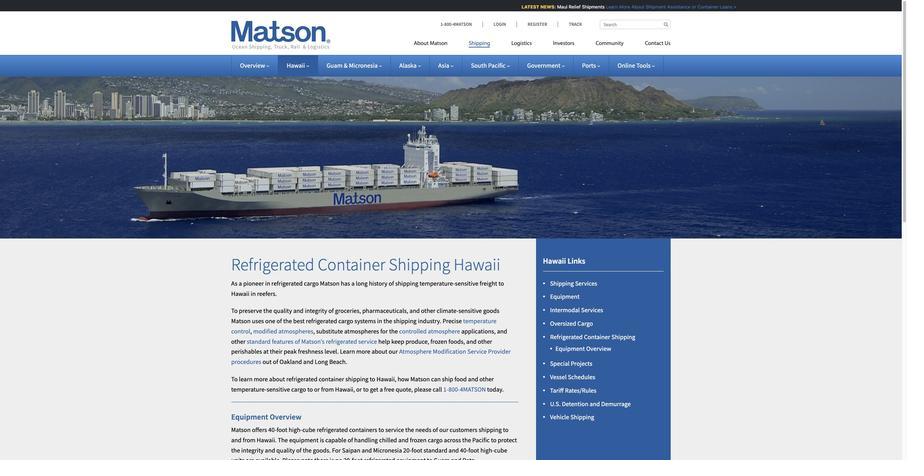 Task type: vqa. For each thing, say whether or not it's contained in the screenshot.
topmost cube
yes



Task type: describe. For each thing, give the bounding box(es) containing it.
0 horizontal spatial high-
[[289, 426, 302, 434]]

investors link
[[543, 37, 585, 52]]

free
[[384, 385, 395, 393]]

to down out of oakland and long beach.
[[307, 385, 313, 393]]

asia
[[438, 61, 449, 69]]

services for shipping services
[[575, 279, 597, 287]]

0 horizontal spatial in
[[251, 289, 256, 298]]

0 vertical spatial standard
[[247, 337, 271, 345]]

and down across
[[449, 446, 459, 454]]

other inside help keep produce, frozen foods, and other perishables at their peak freshness level. learn more about our
[[478, 337, 492, 345]]

and inside help keep produce, frozen foods, and other perishables at their peak freshness level. learn more about our
[[466, 337, 477, 345]]

1 horizontal spatial is
[[330, 456, 334, 460]]

service inside matson offers 40-foot high-cube refrigerated containers to service the needs of our customers shipping to and from hawaii. the equipment is capable of handling chilled and frozen cargo across the pacific to protect the integrity and quality of the goods. for saipan and micronesia 20-foot standard and 40-foot high-cube units are available. please note there is no 20-foot refrigerated equipment to guam and rota.
[[385, 426, 404, 434]]

1 horizontal spatial equipment
[[396, 456, 426, 460]]

the up note
[[303, 446, 312, 454]]

get
[[370, 385, 378, 393]]

community
[[596, 41, 624, 46]]

, modified atmospheres , substitute atmospheres for the controlled atmosphere
[[250, 327, 460, 335]]

1 horizontal spatial 40-
[[460, 446, 469, 454]]

our inside matson offers 40-foot high-cube refrigerated containers to service the needs of our customers shipping to and from hawaii. the equipment is capable of handling chilled and frozen cargo across the pacific to protect the integrity and quality of the goods. for saipan and micronesia 20-foot standard and 40-foot high-cube units are available. please note there is no 20-foot refrigerated equipment to guam and rota.
[[439, 426, 449, 434]]

to left the get
[[363, 385, 369, 393]]

to for to preserve the quality and integrity of groceries, pharmaceuticals, and other climate-sensitive goods matson uses one of the best refrigerated cargo systems in the shipping industry. precise
[[231, 307, 238, 315]]

1 vertical spatial equipment
[[556, 345, 585, 353]]

0 vertical spatial pacific
[[488, 61, 506, 69]]

us
[[665, 41, 671, 46]]

logistics link
[[501, 37, 543, 52]]

as
[[231, 279, 238, 287]]

containers
[[349, 426, 377, 434]]

from inside to learn more about refrigerated container shipping to hawaii, how matson can ship food and other temperature-sensitive cargo to or from hawaii, or to get a free quote, please call
[[321, 385, 334, 393]]

logistics
[[512, 41, 532, 46]]

2 horizontal spatial or
[[690, 4, 695, 10]]

features
[[272, 337, 294, 345]]

reefers.
[[257, 289, 277, 298]]

freshness
[[298, 348, 323, 356]]

more
[[618, 4, 629, 10]]

protect
[[498, 436, 517, 444]]

guam & micronesia link
[[327, 61, 382, 69]]

integrity inside to preserve the quality and integrity of groceries, pharmaceuticals, and other climate-sensitive goods matson uses one of the best refrigerated cargo systems in the shipping industry. precise
[[305, 307, 327, 315]]

and inside to learn more about refrigerated container shipping to hawaii, how matson can ship food and other temperature-sensitive cargo to or from hawaii, or to get a free quote, please call
[[468, 375, 478, 383]]

1 vertical spatial 1-800-4matson link
[[443, 385, 486, 393]]

register
[[528, 21, 547, 27]]

cargo inside matson offers 40-foot high-cube refrigerated containers to service the needs of our customers shipping to and from hawaii. the equipment is capable of handling chilled and frozen cargo across the pacific to protect the integrity and quality of the goods. for saipan and micronesia 20-foot standard and 40-foot high-cube units are available. please note there is no 20-foot refrigerated equipment to guam and rota.
[[428, 436, 443, 444]]

vehicle shipping
[[550, 413, 594, 421]]

of left groceries, on the left of the page
[[329, 307, 334, 315]]

government
[[527, 61, 561, 69]]

south pacific link
[[471, 61, 510, 69]]

matson inside matson offers 40-foot high-cube refrigerated containers to service the needs of our customers shipping to and from hawaii. the equipment is capable of handling chilled and frozen cargo across the pacific to protect the integrity and quality of the goods. for saipan and micronesia 20-foot standard and 40-foot high-cube units are available. please note there is no 20-foot refrigerated equipment to guam and rota.
[[231, 426, 251, 434]]

pioneer
[[243, 279, 264, 287]]

and up available.
[[265, 446, 275, 454]]

to for to learn more about refrigerated container shipping to hawaii, how matson can ship food and other temperature-sensitive cargo to or from hawaii, or to get a free quote, please call
[[231, 375, 238, 383]]

for
[[332, 446, 341, 454]]

news:
[[539, 4, 554, 10]]

detention
[[562, 400, 589, 408]]

u.s.
[[550, 400, 561, 408]]

0 horizontal spatial is
[[320, 436, 324, 444]]

controlled
[[399, 327, 427, 335]]

container for refrigerated container shipping
[[584, 333, 610, 341]]

a inside to learn more about refrigerated container shipping to hawaii, how matson can ship food and other temperature-sensitive cargo to or from hawaii, or to get a free quote, please call
[[380, 385, 383, 393]]

to inside as a pioneer in refrigerated cargo matson has a long history of shipping temperature-sensitive freight to hawaii in reefers.
[[499, 279, 504, 287]]

about matson link
[[414, 37, 458, 52]]

top menu navigation
[[414, 37, 671, 52]]

1-800-4matson today.
[[443, 385, 504, 393]]

refrigerated inside to preserve the quality and integrity of groceries, pharmaceuticals, and other climate-sensitive goods matson uses one of the best refrigerated cargo systems in the shipping industry. precise
[[306, 317, 337, 325]]

temperature- inside as a pioneer in refrigerated cargo matson has a long history of shipping temperature-sensitive freight to hawaii in reefers.
[[420, 279, 455, 287]]

refrigerated up the capable
[[317, 426, 348, 434]]

atmosphere
[[399, 348, 432, 356]]

the down the pharmaceuticals,
[[384, 317, 392, 325]]

blue matson logo with ocean, shipping, truck, rail and logistics written beneath it. image
[[231, 21, 331, 50]]

1 , from the left
[[250, 327, 252, 335]]

track
[[569, 21, 582, 27]]

foot down saipan
[[352, 456, 363, 460]]

foot down needs
[[412, 446, 422, 454]]

the right 'for'
[[389, 327, 398, 335]]

u.s. detention and demurrage
[[550, 400, 631, 408]]

vehicle
[[550, 413, 569, 421]]

login link
[[483, 21, 517, 27]]

0 horizontal spatial overview
[[240, 61, 265, 69]]

0 horizontal spatial equipment
[[289, 436, 319, 444]]

pharmaceuticals,
[[362, 307, 408, 315]]

refrigerated for refrigerated container shipping
[[550, 333, 583, 341]]

overview link
[[240, 61, 269, 69]]

refrigerated down chilled
[[364, 456, 395, 460]]

temperature control link
[[231, 317, 497, 335]]

rates/rules
[[565, 386, 597, 394]]

0 vertical spatial equipment
[[550, 293, 580, 301]]

other inside applications, and other
[[231, 337, 246, 345]]

in inside to preserve the quality and integrity of groceries, pharmaceuticals, and other climate-sensitive goods matson uses one of the best refrigerated cargo systems in the shipping industry. precise
[[377, 317, 382, 325]]

the up units
[[231, 446, 240, 454]]

control
[[231, 327, 250, 335]]

shipping inside as a pioneer in refrigerated cargo matson has a long history of shipping temperature-sensitive freight to hawaii in reefers.
[[395, 279, 418, 287]]

1 horizontal spatial overview
[[270, 412, 302, 422]]

service
[[468, 348, 487, 356]]

atmosphere
[[428, 327, 460, 335]]

ports link
[[582, 61, 600, 69]]

substitute
[[316, 327, 343, 335]]

refrigerated inside to learn more about refrigerated container shipping to hawaii, how matson can ship food and other temperature-sensitive cargo to or from hawaii, or to get a free quote, please call
[[286, 375, 318, 383]]

pacific inside matson offers 40-foot high-cube refrigerated containers to service the needs of our customers shipping to and from hawaii. the equipment is capable of handling chilled and frozen cargo across the pacific to protect the integrity and quality of the goods. for saipan and micronesia 20-foot standard and 40-foot high-cube units are available. please note there is no 20-foot refrigerated equipment to guam and rota.
[[472, 436, 490, 444]]

matson offers 40-foot high-cube refrigerated containers to service the needs of our customers shipping to and from hawaii. the equipment is capable of handling chilled and frozen cargo across the pacific to protect the integrity and quality of the goods. for saipan and micronesia 20-foot standard and 40-foot high-cube units are available. please note there is no 20-foot refrigerated equipment to guam and rota.
[[231, 426, 517, 460]]

the left needs
[[405, 426, 414, 434]]

equipment link
[[550, 293, 580, 301]]

about inside top menu navigation
[[414, 41, 429, 46]]

0 horizontal spatial equipment overview
[[231, 412, 302, 422]]

more inside help keep produce, frozen foods, and other perishables at their peak freshness level. learn more about our
[[356, 348, 370, 356]]

the down customers
[[462, 436, 471, 444]]

about inside to learn more about refrigerated container shipping to hawaii, how matson can ship food and other temperature-sensitive cargo to or from hawaii, or to get a free quote, please call
[[269, 375, 285, 383]]

about inside help keep produce, frozen foods, and other perishables at their peak freshness level. learn more about our
[[372, 348, 388, 356]]

0 horizontal spatial 20-
[[344, 456, 352, 460]]

note
[[301, 456, 313, 460]]

1 horizontal spatial or
[[356, 385, 362, 393]]

goods
[[483, 307, 500, 315]]

frozen inside matson offers 40-foot high-cube refrigerated containers to service the needs of our customers shipping to and from hawaii. the equipment is capable of handling chilled and frozen cargo across the pacific to protect the integrity and quality of the goods. for saipan and micronesia 20-foot standard and 40-foot high-cube units are available. please note there is no 20-foot refrigerated equipment to guam and rota.
[[410, 436, 427, 444]]

0 vertical spatial 40-
[[268, 426, 277, 434]]

hawaii inside as a pioneer in refrigerated cargo matson has a long history of shipping temperature-sensitive freight to hawaii in reefers.
[[231, 289, 250, 298]]

sensitive inside as a pioneer in refrigerated cargo matson has a long history of shipping temperature-sensitive freight to hawaii in reefers.
[[455, 279, 479, 287]]

of right one
[[277, 317, 282, 325]]

>
[[732, 4, 735, 10]]

how
[[398, 375, 409, 383]]

please
[[414, 385, 432, 393]]

to left the protect
[[491, 436, 497, 444]]

temperature control
[[231, 317, 497, 335]]

vessel schedules
[[550, 373, 595, 381]]

preserve
[[239, 307, 262, 315]]

hawaii links
[[543, 256, 586, 266]]

learn more about shipment assistance or container loans > link
[[604, 4, 735, 10]]

4matson for 1-800-4matson
[[453, 21, 472, 27]]

handling
[[354, 436, 378, 444]]

integrity inside matson offers 40-foot high-cube refrigerated containers to service the needs of our customers shipping to and from hawaii. the equipment is capable of handling chilled and frozen cargo across the pacific to protect the integrity and quality of the goods. for saipan and micronesia 20-foot standard and 40-foot high-cube units are available. please note there is no 20-foot refrigerated equipment to guam and rota.
[[241, 446, 264, 454]]

guam inside matson offers 40-foot high-cube refrigerated containers to service the needs of our customers shipping to and from hawaii. the equipment is capable of handling chilled and frozen cargo across the pacific to protect the integrity and quality of the goods. for saipan and micronesia 20-foot standard and 40-foot high-cube units are available. please note there is no 20-foot refrigerated equipment to guam and rota.
[[434, 456, 450, 460]]

uses
[[252, 317, 264, 325]]

intermodal services link
[[550, 306, 603, 314]]

online tools link
[[618, 61, 655, 69]]

and down freshness
[[303, 358, 314, 366]]

saipan
[[342, 446, 360, 454]]

contact us link
[[634, 37, 671, 52]]

2 vertical spatial equipment
[[231, 412, 268, 422]]

tariff rates/rules
[[550, 386, 597, 394]]

0 horizontal spatial or
[[314, 385, 320, 393]]

controlled atmosphere link
[[399, 327, 460, 335]]

foot up the
[[277, 426, 287, 434]]

our inside help keep produce, frozen foods, and other perishables at their peak freshness level. learn more about our
[[389, 348, 398, 356]]

projects
[[571, 360, 593, 368]]

the
[[278, 436, 288, 444]]

equipment overview inside the hawaii links section
[[556, 345, 611, 353]]

freight
[[480, 279, 497, 287]]

services for intermodal services
[[581, 306, 603, 314]]

atmosphere modification service provider procedures
[[231, 348, 511, 366]]

hawaii link
[[287, 61, 309, 69]]

the up one
[[263, 307, 272, 315]]

Search search field
[[600, 20, 671, 29]]

and inside applications, and other
[[497, 327, 507, 335]]

for
[[380, 327, 388, 335]]

of up peak
[[295, 337, 300, 345]]

1- for 1-800-4matson today.
[[443, 385, 449, 393]]

and up best
[[293, 307, 304, 315]]

2 atmospheres from the left
[[344, 327, 379, 335]]

call
[[433, 385, 442, 393]]

schedules
[[568, 373, 595, 381]]

800- for 1-800-4matson today.
[[449, 385, 460, 393]]

peak
[[284, 348, 297, 356]]

refrigerated container shipping link
[[550, 333, 636, 341]]

refrigerated container shipping hawaii
[[231, 254, 501, 275]]

container for refrigerated container shipping hawaii
[[318, 254, 385, 275]]

learn
[[239, 375, 253, 383]]

and up units
[[231, 436, 242, 444]]

vehicle shipping link
[[550, 413, 594, 421]]

capable
[[325, 436, 347, 444]]

and left rota.
[[451, 456, 461, 460]]

of up saipan
[[348, 436, 353, 444]]

and inside the hawaii links section
[[590, 400, 600, 408]]

0 vertical spatial 1-800-4matson link
[[441, 21, 483, 27]]

0 vertical spatial in
[[265, 279, 270, 287]]

as a pioneer in refrigerated cargo matson has a long history of shipping temperature-sensitive freight to hawaii in reefers.
[[231, 279, 504, 298]]

atmosphere modification service provider procedures link
[[231, 348, 511, 366]]

quality inside matson offers 40-foot high-cube refrigerated containers to service the needs of our customers shipping to and from hawaii. the equipment is capable of handling chilled and frozen cargo across the pacific to protect the integrity and quality of the goods. for saipan and micronesia 20-foot standard and 40-foot high-cube units are available. please note there is no 20-foot refrigerated equipment to guam and rota.
[[276, 446, 295, 454]]

hawaii down blue matson logo with ocean, shipping, truck, rail and logistics written beneath it.
[[287, 61, 305, 69]]

shipping services
[[550, 279, 597, 287]]

their
[[270, 348, 283, 356]]

intermodal
[[550, 306, 580, 314]]



Task type: locate. For each thing, give the bounding box(es) containing it.
out
[[263, 358, 272, 366]]

pacific down customers
[[472, 436, 490, 444]]

0 horizontal spatial guam
[[327, 61, 343, 69]]

1 vertical spatial high-
[[481, 446, 494, 454]]

micronesia down chilled
[[373, 446, 402, 454]]

cargo inside to learn more about refrigerated container shipping to hawaii, how matson can ship food and other temperature-sensitive cargo to or from hawaii, or to get a free quote, please call
[[291, 385, 306, 393]]

quote,
[[396, 385, 413, 393]]

0 vertical spatial refrigerated
[[231, 254, 314, 275]]

0 vertical spatial from
[[321, 385, 334, 393]]

of right history
[[389, 279, 394, 287]]

0 horizontal spatial frozen
[[410, 436, 427, 444]]

hawaii up freight
[[454, 254, 501, 275]]

to
[[499, 279, 504, 287], [370, 375, 375, 383], [307, 385, 313, 393], [363, 385, 369, 393], [379, 426, 384, 434], [503, 426, 509, 434], [491, 436, 497, 444], [427, 456, 433, 460]]

at
[[263, 348, 269, 356]]

temperature
[[463, 317, 497, 325]]

1 vertical spatial sensitive
[[459, 307, 482, 315]]

4matson up shipping link at the right top of page
[[453, 21, 472, 27]]

cargo left the has
[[304, 279, 319, 287]]

u.s. detention and demurrage link
[[550, 400, 631, 408]]

temperature- inside to learn more about refrigerated container shipping to hawaii, how matson can ship food and other temperature-sensitive cargo to or from hawaii, or to get a free quote, please call
[[231, 385, 267, 393]]

0 horizontal spatial from
[[243, 436, 256, 444]]

modification
[[433, 348, 466, 356]]

integrity up substitute
[[305, 307, 327, 315]]

to left the learn
[[231, 375, 238, 383]]

0 horizontal spatial a
[[239, 279, 242, 287]]

1 vertical spatial pacific
[[472, 436, 490, 444]]

other inside to learn more about refrigerated container shipping to hawaii, how matson can ship food and other temperature-sensitive cargo to or from hawaii, or to get a free quote, please call
[[480, 375, 494, 383]]

alaska
[[399, 61, 417, 69]]

1 horizontal spatial in
[[265, 279, 270, 287]]

1 horizontal spatial high-
[[481, 446, 494, 454]]

hawaii, down 'container'
[[335, 385, 355, 393]]

produce,
[[406, 337, 429, 345]]

are
[[246, 456, 254, 460]]

quality inside to preserve the quality and integrity of groceries, pharmaceuticals, and other climate-sensitive goods matson uses one of the best refrigerated cargo systems in the shipping industry. precise
[[274, 307, 292, 315]]

from inside matson offers 40-foot high-cube refrigerated containers to service the needs of our customers shipping to and from hawaii. the equipment is capable of handling chilled and frozen cargo across the pacific to protect the integrity and quality of the goods. for saipan and micronesia 20-foot standard and 40-foot high-cube units are available. please note there is no 20-foot refrigerated equipment to guam and rota.
[[243, 436, 256, 444]]

1 vertical spatial more
[[254, 375, 268, 383]]

guam left &
[[327, 61, 343, 69]]

about matson
[[414, 41, 448, 46]]

40-
[[268, 426, 277, 434], [460, 446, 469, 454]]

1 horizontal spatial 20-
[[403, 446, 412, 454]]

frozen down needs
[[410, 436, 427, 444]]

please
[[283, 456, 300, 460]]

special projects
[[550, 360, 593, 368]]

refrigerated for refrigerated container shipping hawaii
[[231, 254, 314, 275]]

1 atmospheres from the left
[[279, 327, 313, 335]]

matson inside to preserve the quality and integrity of groceries, pharmaceuticals, and other climate-sensitive goods matson uses one of the best refrigerated cargo systems in the shipping industry. precise
[[231, 317, 251, 325]]

1 vertical spatial quality
[[276, 446, 295, 454]]

1 horizontal spatial frozen
[[431, 337, 447, 345]]

refrigerated inside the hawaii links section
[[550, 333, 583, 341]]

hawaii down as
[[231, 289, 250, 298]]

1- for 1-800-4matson
[[441, 21, 444, 27]]

to down needs
[[427, 456, 433, 460]]

refrigerated
[[231, 254, 314, 275], [550, 333, 583, 341]]

vessel schedules link
[[550, 373, 595, 381]]

standard down modified
[[247, 337, 271, 345]]

investors
[[553, 41, 575, 46]]

800- down food on the bottom
[[449, 385, 460, 393]]

needs
[[415, 426, 432, 434]]

other up today.
[[480, 375, 494, 383]]

refrigerated up reefers.
[[272, 279, 303, 287]]

1 vertical spatial to
[[231, 375, 238, 383]]

2 vertical spatial container
[[584, 333, 610, 341]]

0 vertical spatial 1-
[[441, 21, 444, 27]]

sensitive inside to preserve the quality and integrity of groceries, pharmaceuticals, and other climate-sensitive goods matson uses one of the best refrigerated cargo systems in the shipping industry. precise
[[459, 307, 482, 315]]

1-800-4matson link down food on the bottom
[[443, 385, 486, 393]]

tariff
[[550, 386, 564, 394]]

in up 'for'
[[377, 317, 382, 325]]

no
[[335, 456, 342, 460]]

overview inside the hawaii links section
[[586, 345, 611, 353]]

2 horizontal spatial a
[[380, 385, 383, 393]]

1-800-4matson link up shipping link at the right top of page
[[441, 21, 483, 27]]

to
[[231, 307, 238, 315], [231, 375, 238, 383]]

matson inside to learn more about refrigerated container shipping to hawaii, how matson can ship food and other temperature-sensitive cargo to or from hawaii, or to get a free quote, please call
[[411, 375, 430, 383]]

search image
[[664, 22, 668, 27]]

0 vertical spatial integrity
[[305, 307, 327, 315]]

2 horizontal spatial overview
[[586, 345, 611, 353]]

4matson down food on the bottom
[[460, 385, 486, 393]]

and down rates/rules in the right of the page
[[590, 400, 600, 408]]

perishables
[[231, 348, 262, 356]]

2 vertical spatial sensitive
[[267, 385, 290, 393]]

more right the learn
[[254, 375, 268, 383]]

customers
[[450, 426, 478, 434]]

pacific right 'south'
[[488, 61, 506, 69]]

today.
[[487, 385, 504, 393]]

1 vertical spatial container
[[318, 254, 385, 275]]

0 horizontal spatial temperature-
[[231, 385, 267, 393]]

government link
[[527, 61, 565, 69]]

20-
[[403, 446, 412, 454], [344, 456, 352, 460]]

0 horizontal spatial atmospheres
[[279, 327, 313, 335]]

0 horizontal spatial about
[[269, 375, 285, 383]]

1 horizontal spatial about
[[630, 4, 643, 10]]

800- up the about matson link
[[444, 21, 453, 27]]

0 horizontal spatial about
[[414, 41, 429, 46]]

to up chilled
[[379, 426, 384, 434]]

cube up the goods.
[[302, 426, 316, 434]]

from
[[321, 385, 334, 393], [243, 436, 256, 444]]

1 vertical spatial standard
[[424, 446, 447, 454]]

0 vertical spatial high-
[[289, 426, 302, 434]]

assistance
[[666, 4, 689, 10]]

our up across
[[439, 426, 449, 434]]

container
[[319, 375, 344, 383]]

climate-
[[437, 307, 459, 315]]

1 vertical spatial cube
[[494, 446, 507, 454]]

of inside as a pioneer in refrigerated cargo matson has a long history of shipping temperature-sensitive freight to hawaii in reefers.
[[389, 279, 394, 287]]

0 vertical spatial services
[[575, 279, 597, 287]]

special
[[550, 360, 570, 368]]

contact
[[645, 41, 664, 46]]

long
[[356, 279, 368, 287]]

1 horizontal spatial from
[[321, 385, 334, 393]]

relief
[[567, 4, 579, 10]]

0 horizontal spatial ,
[[250, 327, 252, 335]]

of up please
[[296, 446, 302, 454]]

equipment up special projects
[[556, 345, 585, 353]]

matson
[[430, 41, 448, 46], [320, 279, 340, 287], [231, 317, 251, 325], [411, 375, 430, 383], [231, 426, 251, 434]]

the up modified atmospheres link
[[283, 317, 292, 325]]

hawaii links section
[[527, 239, 680, 460]]

1 vertical spatial service
[[385, 426, 404, 434]]

about up alaska link at the top of the page
[[414, 41, 429, 46]]

container left the loans
[[696, 4, 717, 10]]

1 vertical spatial hawaii,
[[335, 385, 355, 393]]

0 vertical spatial cube
[[302, 426, 316, 434]]

online tools
[[618, 61, 651, 69]]

4matson for 1-800-4matson today.
[[460, 385, 486, 393]]

cargo inside to preserve the quality and integrity of groceries, pharmaceuticals, and other climate-sensitive goods matson uses one of the best refrigerated cargo systems in the shipping industry. precise
[[338, 317, 353, 325]]

matson left the has
[[320, 279, 340, 287]]

shipping inside to learn more about refrigerated container shipping to hawaii, how matson can ship food and other temperature-sensitive cargo to or from hawaii, or to get a free quote, please call
[[346, 375, 369, 383]]

1 horizontal spatial temperature-
[[420, 279, 455, 287]]

level.
[[325, 348, 339, 356]]

and up service
[[466, 337, 477, 345]]

contact us
[[645, 41, 671, 46]]

None search field
[[600, 20, 671, 29]]

0 vertical spatial 20-
[[403, 446, 412, 454]]

of right needs
[[433, 426, 438, 434]]

about right more
[[630, 4, 643, 10]]

integrity up are
[[241, 446, 264, 454]]

standard inside matson offers 40-foot high-cube refrigerated containers to service the needs of our customers shipping to and from hawaii. the equipment is capable of handling chilled and frozen cargo across the pacific to protect the integrity and quality of the goods. for saipan and micronesia 20-foot standard and 40-foot high-cube units are available. please note there is no 20-foot refrigerated equipment to guam and rota.
[[424, 446, 447, 454]]

, left modified
[[250, 327, 252, 335]]

quality up one
[[274, 307, 292, 315]]

0 vertical spatial micronesia
[[349, 61, 378, 69]]

1 vertical spatial about
[[269, 375, 285, 383]]

1-
[[441, 21, 444, 27], [443, 385, 449, 393]]

keep
[[392, 337, 404, 345]]

cargo
[[578, 319, 593, 327]]

about down help
[[372, 348, 388, 356]]

1 horizontal spatial refrigerated
[[550, 333, 583, 341]]

shipments
[[580, 4, 603, 10]]

0 vertical spatial learn
[[604, 4, 616, 10]]

long
[[315, 358, 328, 366]]

is up the goods.
[[320, 436, 324, 444]]

or left the get
[[356, 385, 362, 393]]

and up 1-800-4matson today.
[[468, 375, 478, 383]]

1 horizontal spatial about
[[372, 348, 388, 356]]

1- up the about matson link
[[441, 21, 444, 27]]

there
[[315, 456, 329, 460]]

about
[[372, 348, 388, 356], [269, 375, 285, 383]]

0 vertical spatial frozen
[[431, 337, 447, 345]]

can
[[431, 375, 441, 383]]

foot up rota.
[[469, 446, 479, 454]]

applications, and other
[[231, 327, 507, 345]]

oakland
[[280, 358, 302, 366]]

to learn more about refrigerated container shipping to hawaii, how matson can ship food and other temperature-sensitive cargo to or from hawaii, or to get a free quote, please call
[[231, 375, 494, 393]]

login
[[494, 21, 506, 27]]

1 horizontal spatial a
[[351, 279, 355, 287]]

demurrage
[[601, 400, 631, 408]]

sensitive inside to learn more about refrigerated container shipping to hawaii, how matson can ship food and other temperature-sensitive cargo to or from hawaii, or to get a free quote, please call
[[267, 385, 290, 393]]

or down 'container'
[[314, 385, 320, 393]]

refrigerated down oversized
[[550, 333, 583, 341]]

0 vertical spatial more
[[356, 348, 370, 356]]

container down cargo
[[584, 333, 610, 341]]

to up the get
[[370, 375, 375, 383]]

asia link
[[438, 61, 454, 69]]

other inside to preserve the quality and integrity of groceries, pharmaceuticals, and other climate-sensitive goods matson uses one of the best refrigerated cargo systems in the shipping industry. precise
[[421, 307, 436, 315]]

atmospheres down best
[[279, 327, 313, 335]]

matson inside as a pioneer in refrigerated cargo matson has a long history of shipping temperature-sensitive freight to hawaii in reefers.
[[320, 279, 340, 287]]

to up the protect
[[503, 426, 509, 434]]

0 horizontal spatial hawaii,
[[335, 385, 355, 393]]

micronesia
[[349, 61, 378, 69], [373, 446, 402, 454]]

in
[[265, 279, 270, 287], [251, 289, 256, 298], [377, 317, 382, 325]]

0 vertical spatial to
[[231, 307, 238, 315]]

and up provider
[[497, 327, 507, 335]]

0 vertical spatial temperature-
[[420, 279, 455, 287]]

learn inside help keep produce, frozen foods, and other perishables at their peak freshness level. learn more about our
[[340, 348, 355, 356]]

800- for 1-800-4matson
[[444, 21, 453, 27]]

sensitive
[[455, 279, 479, 287], [459, 307, 482, 315], [267, 385, 290, 393]]

vessel
[[550, 373, 567, 381]]

high-
[[289, 426, 302, 434], [481, 446, 494, 454]]

refrigerated inside as a pioneer in refrigerated cargo matson has a long history of shipping temperature-sensitive freight to hawaii in reefers.
[[272, 279, 303, 287]]

1 vertical spatial from
[[243, 436, 256, 444]]

0 horizontal spatial cube
[[302, 426, 316, 434]]

temperature-
[[420, 279, 455, 287], [231, 385, 267, 393]]

tariff rates/rules link
[[550, 386, 597, 394]]

applications,
[[461, 327, 496, 335]]

2 horizontal spatial container
[[696, 4, 717, 10]]

equipment overview up offers in the left bottom of the page
[[231, 412, 302, 422]]

refrigerated
[[272, 279, 303, 287], [306, 317, 337, 325], [326, 337, 357, 345], [286, 375, 318, 383], [317, 426, 348, 434], [364, 456, 395, 460]]

shipping inside to preserve the quality and integrity of groceries, pharmaceuticals, and other climate-sensitive goods matson uses one of the best refrigerated cargo systems in the shipping industry. precise
[[394, 317, 417, 325]]

1 vertical spatial is
[[330, 456, 334, 460]]

1 to from the top
[[231, 307, 238, 315]]

matson up please
[[411, 375, 430, 383]]

1-800-4matson
[[441, 21, 472, 27]]

special projects link
[[550, 360, 593, 368]]

in down pioneer
[[251, 289, 256, 298]]

matson containership arriving honolulu, hawaii with containers. image
[[0, 65, 902, 239]]

about down out
[[269, 375, 285, 383]]

standard features of matson's refrigerated service
[[247, 337, 377, 345]]

equipment
[[289, 436, 319, 444], [396, 456, 426, 460]]

is
[[320, 436, 324, 444], [330, 456, 334, 460]]

to inside to preserve the quality and integrity of groceries, pharmaceuticals, and other climate-sensitive goods matson uses one of the best refrigerated cargo systems in the shipping industry. precise
[[231, 307, 238, 315]]

1-800-4matson link
[[441, 21, 483, 27], [443, 385, 486, 393]]

0 horizontal spatial our
[[389, 348, 398, 356]]

refrigerated up 'level.' at the bottom
[[326, 337, 357, 345]]

latest news: maui relief shipments learn more about shipment assistance or container loans >
[[520, 4, 735, 10]]

0 vertical spatial sensitive
[[455, 279, 479, 287]]

frozen inside help keep produce, frozen foods, and other perishables at their peak freshness level. learn more about our
[[431, 337, 447, 345]]

1 horizontal spatial service
[[385, 426, 404, 434]]

1 vertical spatial refrigerated
[[550, 333, 583, 341]]

1 horizontal spatial integrity
[[305, 307, 327, 315]]

1- right the call
[[443, 385, 449, 393]]

equipment up offers in the left bottom of the page
[[231, 412, 268, 422]]

0 vertical spatial equipment overview
[[556, 345, 611, 353]]

1 vertical spatial services
[[581, 306, 603, 314]]

1 vertical spatial 20-
[[344, 456, 352, 460]]

equipment overview up projects
[[556, 345, 611, 353]]

refrigerated down out of oakland and long beach.
[[286, 375, 318, 383]]

0 vertical spatial 4matson
[[453, 21, 472, 27]]

shipping inside matson offers 40-foot high-cube refrigerated containers to service the needs of our customers shipping to and from hawaii. the equipment is capable of handling chilled and frozen cargo across the pacific to protect the integrity and quality of the goods. for saipan and micronesia 20-foot standard and 40-foot high-cube units are available. please note there is no 20-foot refrigerated equipment to guam and rota.
[[479, 426, 502, 434]]

0 vertical spatial overview
[[240, 61, 265, 69]]

precise
[[443, 317, 462, 325]]

and right chilled
[[398, 436, 409, 444]]

shipping up the protect
[[479, 426, 502, 434]]

systems
[[355, 317, 376, 325]]

1 vertical spatial overview
[[586, 345, 611, 353]]

other down control
[[231, 337, 246, 345]]

other up industry.
[[421, 307, 436, 315]]

1 vertical spatial equipment overview
[[231, 412, 302, 422]]

matson up control
[[231, 317, 251, 325]]

1 horizontal spatial hawaii,
[[377, 375, 396, 383]]

0 horizontal spatial integrity
[[241, 446, 264, 454]]

is left "no"
[[330, 456, 334, 460]]

tools
[[637, 61, 651, 69]]

1 horizontal spatial our
[[439, 426, 449, 434]]

0 vertical spatial 800-
[[444, 21, 453, 27]]

other down 'applications,' at the bottom of the page
[[478, 337, 492, 345]]

maui
[[556, 4, 566, 10]]

south
[[471, 61, 487, 69]]

and up industry.
[[410, 307, 420, 315]]

container inside the hawaii links section
[[584, 333, 610, 341]]

1 vertical spatial 1-
[[443, 385, 449, 393]]

refrigerated up pioneer
[[231, 254, 314, 275]]

1 vertical spatial 40-
[[460, 446, 469, 454]]

oversized cargo link
[[550, 319, 593, 327]]

services down "links"
[[575, 279, 597, 287]]

equipment overview link
[[556, 345, 611, 353]]

0 horizontal spatial container
[[318, 254, 385, 275]]

0 vertical spatial equipment
[[289, 436, 319, 444]]

1 horizontal spatial ,
[[313, 327, 315, 335]]

and down handling
[[362, 446, 372, 454]]

2 to from the top
[[231, 375, 238, 383]]

2 , from the left
[[313, 327, 315, 335]]

our down keep
[[389, 348, 398, 356]]

register link
[[517, 21, 558, 27]]

1 horizontal spatial standard
[[424, 446, 447, 454]]

links
[[568, 256, 586, 266]]

matson inside the about matson link
[[430, 41, 448, 46]]

1 vertical spatial our
[[439, 426, 449, 434]]

help keep produce, frozen foods, and other perishables at their peak freshness level. learn more about our
[[231, 337, 492, 356]]

ship
[[442, 375, 453, 383]]

0 vertical spatial quality
[[274, 307, 292, 315]]

of right out
[[273, 358, 278, 366]]

hawaii inside section
[[543, 256, 566, 266]]

equipment down chilled
[[396, 456, 426, 460]]

sensitive down out
[[267, 385, 290, 393]]

0 vertical spatial service
[[358, 337, 377, 345]]

0 vertical spatial about
[[372, 348, 388, 356]]

about
[[630, 4, 643, 10], [414, 41, 429, 46]]

has
[[341, 279, 350, 287]]

atmospheres down "systems"
[[344, 327, 379, 335]]

service up chilled
[[385, 426, 404, 434]]

provider
[[488, 348, 511, 356]]

a right as
[[239, 279, 242, 287]]

1 vertical spatial temperature-
[[231, 385, 267, 393]]

0 vertical spatial our
[[389, 348, 398, 356]]

2 vertical spatial in
[[377, 317, 382, 325]]

history
[[369, 279, 388, 287]]

sensitive up temperature
[[459, 307, 482, 315]]

more down applications, and other
[[356, 348, 370, 356]]

cargo inside as a pioneer in refrigerated cargo matson has a long history of shipping temperature-sensitive freight to hawaii in reefers.
[[304, 279, 319, 287]]

1 horizontal spatial learn
[[604, 4, 616, 10]]

micronesia inside matson offers 40-foot high-cube refrigerated containers to service the needs of our customers shipping to and from hawaii. the equipment is capable of handling chilled and frozen cargo across the pacific to protect the integrity and quality of the goods. for saipan and micronesia 20-foot standard and 40-foot high-cube units are available. please note there is no 20-foot refrigerated equipment to guam and rota.
[[373, 446, 402, 454]]

cargo down out of oakland and long beach.
[[291, 385, 306, 393]]

0 horizontal spatial more
[[254, 375, 268, 383]]

frozen down atmosphere
[[431, 337, 447, 345]]

and
[[293, 307, 304, 315], [410, 307, 420, 315], [497, 327, 507, 335], [466, 337, 477, 345], [303, 358, 314, 366], [468, 375, 478, 383], [590, 400, 600, 408], [231, 436, 242, 444], [398, 436, 409, 444], [265, 446, 275, 454], [362, 446, 372, 454], [449, 446, 459, 454], [451, 456, 461, 460]]

, up matson's
[[313, 327, 315, 335]]

to inside to learn more about refrigerated container shipping to hawaii, how matson can ship food and other temperature-sensitive cargo to or from hawaii, or to get a free quote, please call
[[231, 375, 238, 383]]

hawaii
[[287, 61, 305, 69], [454, 254, 501, 275], [543, 256, 566, 266], [231, 289, 250, 298]]

shipping inside top menu navigation
[[469, 41, 490, 46]]

more inside to learn more about refrigerated container shipping to hawaii, how matson can ship food and other temperature-sensitive cargo to or from hawaii, or to get a free quote, please call
[[254, 375, 268, 383]]



